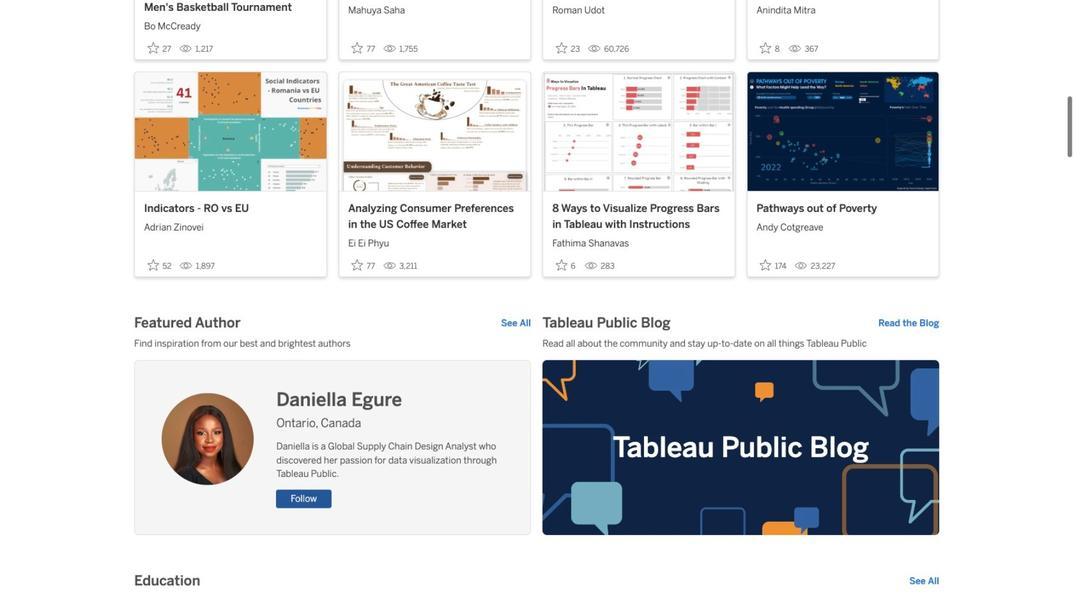 Task type: describe. For each thing, give the bounding box(es) containing it.
education heading
[[134, 573, 200, 591]]

find inspiration from our best and brightest authors element
[[134, 337, 531, 351]]

2 workbook thumbnail image from the left
[[339, 72, 530, 191]]

read all about the community and stay up-to-date on all things tableau public element
[[543, 337, 939, 351]]



Task type: locate. For each thing, give the bounding box(es) containing it.
add favorite image
[[352, 42, 363, 54], [556, 42, 567, 54], [352, 260, 363, 271], [760, 260, 772, 271]]

1 workbook thumbnail image from the left
[[135, 72, 326, 191]]

4 workbook thumbnail image from the left
[[747, 72, 939, 191]]

add favorite image
[[147, 42, 159, 54], [760, 42, 772, 54], [147, 260, 159, 271], [556, 260, 567, 271]]

Add Favorite button
[[144, 39, 175, 57], [348, 39, 379, 57], [552, 39, 584, 57], [757, 39, 784, 57], [144, 256, 175, 275], [348, 256, 379, 275], [552, 256, 580, 275], [757, 256, 790, 275]]

tableau public blog heading
[[543, 314, 671, 333]]

featured author: daniella.egure image
[[162, 394, 254, 486]]

see all featured authors element
[[501, 317, 531, 331]]

workbook thumbnail image
[[135, 72, 326, 191], [339, 72, 530, 191], [543, 72, 735, 191], [747, 72, 939, 191]]

featured author heading
[[134, 314, 241, 333]]

see all education element
[[909, 575, 939, 589]]

3 workbook thumbnail image from the left
[[543, 72, 735, 191]]



Task type: vqa. For each thing, say whether or not it's contained in the screenshot.
duplicate image at the left of page
no



